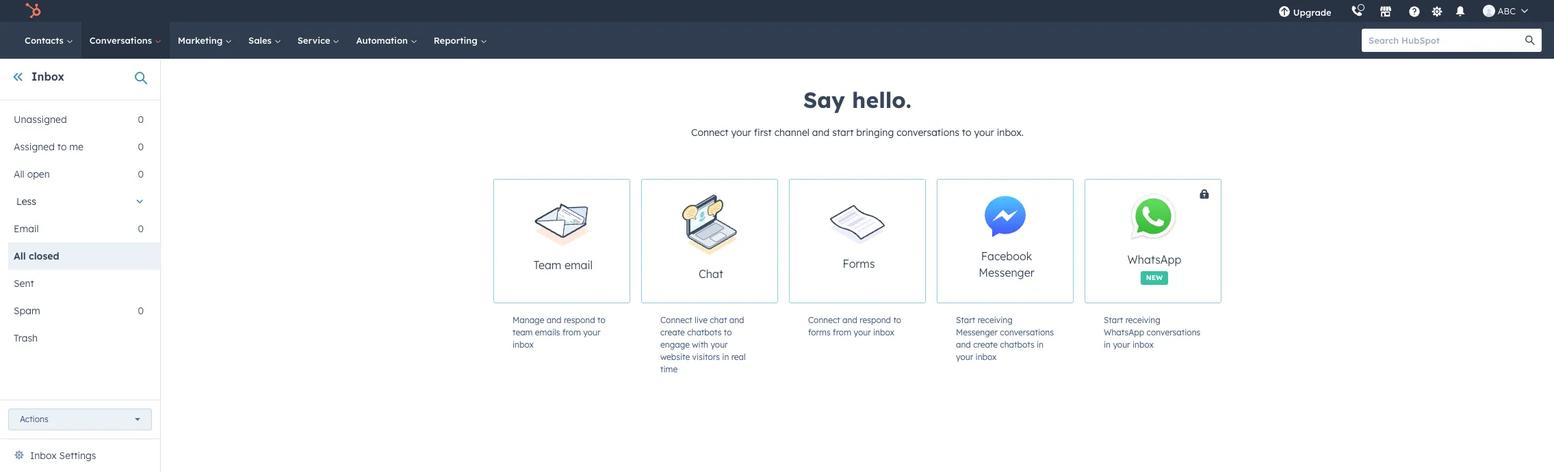 Task type: vqa. For each thing, say whether or not it's contained in the screenshot.
Inbox for Inbox
yes



Task type: describe. For each thing, give the bounding box(es) containing it.
automation link
[[348, 22, 426, 59]]

abc button
[[1475, 0, 1537, 22]]

create inside start receiving messenger conversations and create chatbots in your inbox
[[973, 340, 998, 350]]

unassigned
[[14, 114, 67, 126]]

inbox for inbox
[[31, 70, 64, 84]]

forms
[[843, 258, 875, 271]]

hello.
[[852, 86, 912, 114]]

hubspot link
[[16, 3, 51, 19]]

say hello.
[[804, 86, 912, 114]]

to inside 'connect live chat and create chatbots to engage with your website visitors in real time'
[[724, 328, 732, 338]]

closed
[[29, 251, 59, 263]]

open
[[27, 168, 50, 181]]

manage
[[513, 316, 544, 326]]

calling icon button
[[1346, 2, 1369, 20]]

marketplaces button
[[1372, 0, 1400, 22]]

Forms checkbox
[[789, 179, 926, 304]]

service link
[[289, 22, 348, 59]]

sales link
[[240, 22, 289, 59]]

start for start receiving whatsapp conversations in your inbox
[[1104, 316, 1123, 326]]

calling icon image
[[1351, 5, 1363, 18]]

reporting
[[434, 35, 480, 46]]

0 for assigned to me
[[138, 141, 144, 153]]

Chat checkbox
[[641, 179, 778, 304]]

settings link
[[1429, 4, 1446, 18]]

chat
[[699, 267, 723, 281]]

actions button
[[8, 409, 152, 431]]

search image
[[1526, 36, 1535, 45]]

whatsapp inside start receiving whatsapp conversations in your inbox
[[1104, 328, 1145, 338]]

live
[[695, 316, 708, 326]]

all open
[[14, 168, 50, 181]]

respond for forms
[[860, 316, 891, 326]]

conversations
[[89, 35, 155, 46]]

your inside start receiving messenger conversations and create chatbots in your inbox
[[956, 353, 974, 363]]

from inside manage and respond to team emails from your inbox
[[563, 328, 581, 338]]

to inside connect and respond to forms from your inbox
[[894, 316, 902, 326]]

inbox for inbox settings
[[30, 450, 57, 463]]

notifications image
[[1454, 6, 1467, 18]]

automation
[[356, 35, 411, 46]]

facebook messenger
[[979, 250, 1035, 280]]

Team email checkbox
[[494, 179, 630, 304]]

contacts
[[25, 35, 66, 46]]

conversations for start receiving whatsapp conversations in your inbox
[[1147, 328, 1201, 338]]

spam
[[14, 305, 40, 318]]

brad klo image
[[1483, 5, 1495, 17]]

none checkbox containing whatsapp
[[1085, 179, 1272, 304]]

connect for forms
[[808, 316, 840, 326]]

notifications button
[[1449, 0, 1472, 22]]

hubspot image
[[25, 3, 41, 19]]

abc
[[1498, 5, 1516, 16]]

all for all open
[[14, 168, 24, 181]]

service
[[298, 35, 333, 46]]

email
[[14, 223, 39, 235]]

messenger inside start receiving messenger conversations and create chatbots in your inbox
[[956, 328, 998, 338]]

Facebook Messenger checkbox
[[937, 179, 1074, 304]]

menu containing abc
[[1269, 0, 1538, 22]]

whatsapp inside option
[[1128, 253, 1182, 267]]

respond for team email
[[564, 316, 595, 326]]

in inside start receiving whatsapp conversations in your inbox
[[1104, 340, 1111, 350]]

all for all closed
[[14, 251, 26, 263]]

messenger inside option
[[979, 266, 1035, 280]]

assigned to me
[[14, 141, 83, 153]]

your inside start receiving whatsapp conversations in your inbox
[[1113, 340, 1131, 350]]

settings
[[59, 450, 96, 463]]

say
[[804, 86, 845, 114]]

search button
[[1519, 29, 1542, 52]]

start receiving whatsapp conversations in your inbox
[[1104, 316, 1201, 350]]

connect for chat
[[661, 316, 693, 326]]

upgrade
[[1293, 7, 1332, 18]]



Task type: locate. For each thing, give the bounding box(es) containing it.
None checkbox
[[1085, 179, 1272, 304]]

create inside 'connect live chat and create chatbots to engage with your website visitors in real time'
[[661, 328, 685, 338]]

2 0 from the top
[[138, 141, 144, 153]]

all left open
[[14, 168, 24, 181]]

0 for all open
[[138, 168, 144, 181]]

1 receiving from the left
[[978, 316, 1013, 326]]

0 vertical spatial inbox
[[31, 70, 64, 84]]

receiving for whatsapp
[[1126, 316, 1161, 326]]

reporting link
[[426, 22, 495, 59]]

inbox
[[31, 70, 64, 84], [30, 450, 57, 463]]

visitors
[[692, 353, 720, 363]]

bringing
[[857, 127, 894, 139]]

conversations inside start receiving messenger conversations and create chatbots in your inbox
[[1000, 328, 1054, 338]]

start for start receiving messenger conversations and create chatbots in your inbox
[[956, 316, 976, 326]]

1 horizontal spatial conversations
[[1000, 328, 1054, 338]]

respond inside connect and respond to forms from your inbox
[[860, 316, 891, 326]]

inbox inside connect and respond to forms from your inbox
[[873, 328, 895, 338]]

and
[[812, 127, 830, 139], [547, 316, 562, 326], [730, 316, 744, 326], [843, 316, 858, 326], [956, 340, 971, 350]]

from
[[563, 328, 581, 338], [833, 328, 852, 338]]

upgrade image
[[1278, 6, 1291, 18]]

your inside 'connect live chat and create chatbots to engage with your website visitors in real time'
[[711, 340, 728, 350]]

1 vertical spatial chatbots
[[1000, 340, 1035, 350]]

in
[[1037, 340, 1044, 350], [1104, 340, 1111, 350], [722, 353, 729, 363]]

0 vertical spatial create
[[661, 328, 685, 338]]

in inside start receiving messenger conversations and create chatbots in your inbox
[[1037, 340, 1044, 350]]

receiving down new
[[1126, 316, 1161, 326]]

start
[[832, 127, 854, 139]]

settings image
[[1431, 6, 1444, 18]]

real
[[731, 353, 746, 363]]

sent
[[14, 278, 34, 290]]

start inside start receiving messenger conversations and create chatbots in your inbox
[[956, 316, 976, 326]]

connect and respond to forms from your inbox
[[808, 316, 902, 338]]

inbox.
[[997, 127, 1024, 139]]

respond
[[564, 316, 595, 326], [860, 316, 891, 326]]

1 horizontal spatial respond
[[860, 316, 891, 326]]

0 horizontal spatial receiving
[[978, 316, 1013, 326]]

receiving down facebook messenger
[[978, 316, 1013, 326]]

your
[[731, 127, 751, 139], [974, 127, 994, 139], [583, 328, 601, 338], [854, 328, 871, 338], [711, 340, 728, 350], [1113, 340, 1131, 350], [956, 353, 974, 363]]

1 vertical spatial messenger
[[956, 328, 998, 338]]

team
[[534, 259, 562, 273]]

manage and respond to team emails from your inbox
[[513, 316, 606, 350]]

your inside connect and respond to forms from your inbox
[[854, 328, 871, 338]]

receiving
[[978, 316, 1013, 326], [1126, 316, 1161, 326]]

website
[[661, 353, 690, 363]]

conversations inside start receiving whatsapp conversations in your inbox
[[1147, 328, 1201, 338]]

forms
[[808, 328, 831, 338]]

team email
[[534, 259, 593, 273]]

receiving for messenger
[[978, 316, 1013, 326]]

Search HubSpot search field
[[1362, 29, 1530, 52]]

with
[[692, 340, 708, 350]]

all inside button
[[14, 251, 26, 263]]

0 horizontal spatial start
[[956, 316, 976, 326]]

2 from from the left
[[833, 328, 852, 338]]

inbox
[[873, 328, 895, 338], [513, 340, 534, 350], [1133, 340, 1154, 350], [976, 353, 997, 363]]

2 all from the top
[[14, 251, 26, 263]]

connect your first channel and start bringing conversations to your inbox.
[[691, 127, 1024, 139]]

all
[[14, 168, 24, 181], [14, 251, 26, 263]]

receiving inside start receiving messenger conversations and create chatbots in your inbox
[[978, 316, 1013, 326]]

chatbots
[[687, 328, 722, 338], [1000, 340, 1035, 350]]

marketing
[[178, 35, 225, 46]]

3 0 from the top
[[138, 168, 144, 181]]

0 vertical spatial whatsapp
[[1128, 253, 1182, 267]]

channel
[[775, 127, 810, 139]]

all left closed
[[14, 251, 26, 263]]

start inside start receiving whatsapp conversations in your inbox
[[1104, 316, 1123, 326]]

inbox inside start receiving messenger conversations and create chatbots in your inbox
[[976, 353, 997, 363]]

and inside start receiving messenger conversations and create chatbots in your inbox
[[956, 340, 971, 350]]

team
[[513, 328, 533, 338]]

connect live chat and create chatbots to engage with your website visitors in real time
[[661, 316, 746, 375]]

1 0 from the top
[[138, 114, 144, 126]]

1 horizontal spatial create
[[973, 340, 998, 350]]

whatsapp new
[[1128, 253, 1182, 282]]

in inside 'connect live chat and create chatbots to engage with your website visitors in real time'
[[722, 353, 729, 363]]

1 horizontal spatial chatbots
[[1000, 340, 1035, 350]]

inbox inside manage and respond to team emails from your inbox
[[513, 340, 534, 350]]

less
[[16, 196, 36, 208]]

respond right manage
[[564, 316, 595, 326]]

0 vertical spatial all
[[14, 168, 24, 181]]

2 receiving from the left
[[1126, 316, 1161, 326]]

2 start from the left
[[1104, 316, 1123, 326]]

assigned
[[14, 141, 55, 153]]

connect left first
[[691, 127, 729, 139]]

start receiving messenger conversations and create chatbots in your inbox
[[956, 316, 1054, 363]]

connect up engage
[[661, 316, 693, 326]]

to
[[962, 127, 972, 139], [57, 141, 67, 153], [598, 316, 606, 326], [894, 316, 902, 326], [724, 328, 732, 338]]

2 horizontal spatial conversations
[[1147, 328, 1201, 338]]

connect
[[691, 127, 729, 139], [661, 316, 693, 326], [808, 316, 840, 326]]

1 vertical spatial inbox
[[30, 450, 57, 463]]

respond down forms
[[860, 316, 891, 326]]

new
[[1146, 273, 1163, 282]]

sales
[[249, 35, 274, 46]]

whatsapp
[[1128, 253, 1182, 267], [1104, 328, 1145, 338]]

inbox settings link
[[30, 448, 96, 465]]

facebook
[[981, 250, 1032, 264]]

and inside 'connect live chat and create chatbots to engage with your website visitors in real time'
[[730, 316, 744, 326]]

start
[[956, 316, 976, 326], [1104, 316, 1123, 326]]

first
[[754, 127, 772, 139]]

actions
[[20, 415, 48, 425]]

0 horizontal spatial in
[[722, 353, 729, 363]]

1 all from the top
[[14, 168, 24, 181]]

help image
[[1409, 6, 1421, 18]]

2 respond from the left
[[860, 316, 891, 326]]

from inside connect and respond to forms from your inbox
[[833, 328, 852, 338]]

and inside connect and respond to forms from your inbox
[[843, 316, 858, 326]]

time
[[661, 365, 678, 375]]

emails
[[535, 328, 560, 338]]

1 respond from the left
[[564, 316, 595, 326]]

help button
[[1403, 0, 1426, 22]]

0
[[138, 114, 144, 126], [138, 141, 144, 153], [138, 168, 144, 181], [138, 223, 144, 235], [138, 305, 144, 318]]

engage
[[661, 340, 690, 350]]

0 for spam
[[138, 305, 144, 318]]

1 vertical spatial create
[[973, 340, 998, 350]]

receiving inside start receiving whatsapp conversations in your inbox
[[1126, 316, 1161, 326]]

to inside manage and respond to team emails from your inbox
[[598, 316, 606, 326]]

your inside manage and respond to team emails from your inbox
[[583, 328, 601, 338]]

0 vertical spatial chatbots
[[687, 328, 722, 338]]

1 horizontal spatial start
[[1104, 316, 1123, 326]]

4 0 from the top
[[138, 223, 144, 235]]

connect inside connect and respond to forms from your inbox
[[808, 316, 840, 326]]

email
[[565, 259, 593, 273]]

inbox inside start receiving whatsapp conversations in your inbox
[[1133, 340, 1154, 350]]

from right 'emails'
[[563, 328, 581, 338]]

menu
[[1269, 0, 1538, 22]]

and inside manage and respond to team emails from your inbox
[[547, 316, 562, 326]]

from right forms
[[833, 328, 852, 338]]

conversations
[[897, 127, 960, 139], [1000, 328, 1054, 338], [1147, 328, 1201, 338]]

trash button
[[8, 325, 144, 353]]

all closed
[[14, 251, 59, 263]]

0 horizontal spatial conversations
[[897, 127, 960, 139]]

messenger
[[979, 266, 1035, 280], [956, 328, 998, 338]]

marketplaces image
[[1380, 6, 1392, 18]]

conversations for start receiving messenger conversations and create chatbots in your inbox
[[1000, 328, 1054, 338]]

contacts link
[[16, 22, 81, 59]]

1 horizontal spatial receiving
[[1126, 316, 1161, 326]]

1 vertical spatial all
[[14, 251, 26, 263]]

chatbots inside 'connect live chat and create chatbots to engage with your website visitors in real time'
[[687, 328, 722, 338]]

inbox left settings
[[30, 450, 57, 463]]

0 for email
[[138, 223, 144, 235]]

5 0 from the top
[[138, 305, 144, 318]]

1 vertical spatial whatsapp
[[1104, 328, 1145, 338]]

0 horizontal spatial respond
[[564, 316, 595, 326]]

connect inside 'connect live chat and create chatbots to engage with your website visitors in real time'
[[661, 316, 693, 326]]

connect up forms
[[808, 316, 840, 326]]

1 horizontal spatial from
[[833, 328, 852, 338]]

0 horizontal spatial from
[[563, 328, 581, 338]]

1 horizontal spatial in
[[1037, 340, 1044, 350]]

me
[[69, 141, 83, 153]]

2 horizontal spatial in
[[1104, 340, 1111, 350]]

trash
[[14, 333, 38, 345]]

0 horizontal spatial create
[[661, 328, 685, 338]]

respond inside manage and respond to team emails from your inbox
[[564, 316, 595, 326]]

create
[[661, 328, 685, 338], [973, 340, 998, 350]]

conversations link
[[81, 22, 170, 59]]

1 from from the left
[[563, 328, 581, 338]]

all closed button
[[8, 243, 144, 270]]

inbox down contacts link
[[31, 70, 64, 84]]

inbox settings
[[30, 450, 96, 463]]

1 start from the left
[[956, 316, 976, 326]]

marketing link
[[170, 22, 240, 59]]

0 vertical spatial messenger
[[979, 266, 1035, 280]]

chatbots inside start receiving messenger conversations and create chatbots in your inbox
[[1000, 340, 1035, 350]]

0 horizontal spatial chatbots
[[687, 328, 722, 338]]

chat
[[710, 316, 727, 326]]

0 for unassigned
[[138, 114, 144, 126]]

sent button
[[8, 270, 144, 298]]



